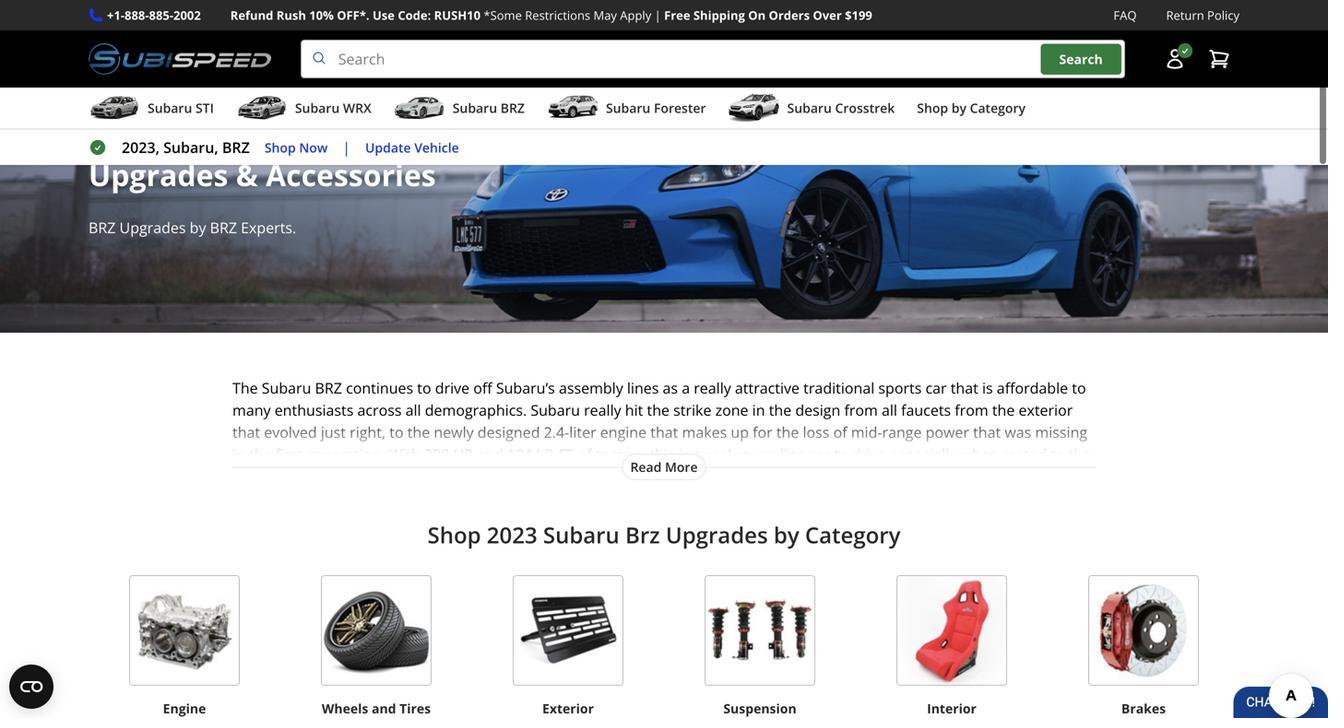 Task type: locate. For each thing, give the bounding box(es) containing it.
1 horizontal spatial shop
[[428, 520, 481, 550]]

search
[[1060, 50, 1103, 68]]

| left free
[[655, 7, 661, 24]]

wheels
[[322, 700, 368, 718]]

home image
[[89, 19, 103, 33]]

2 vertical spatial shop
[[428, 520, 481, 550]]

is
[[983, 378, 993, 398], [679, 445, 690, 465]]

1 horizontal spatial brz
[[626, 520, 660, 550]]

1 vertical spatial is
[[679, 445, 690, 465]]

0 vertical spatial by
[[952, 99, 967, 117]]

1 from from the left
[[845, 401, 878, 420]]

subaru down the sti
[[164, 118, 269, 158]]

1 vertical spatial shop
[[265, 139, 296, 156]]

to down missing
[[1051, 445, 1065, 465]]

6-
[[317, 467, 330, 487]]

apply
[[620, 7, 652, 24]]

assembly
[[559, 378, 623, 398]]

0 horizontal spatial by
[[190, 218, 206, 238]]

0 horizontal spatial is
[[679, 445, 690, 465]]

1 vertical spatial by
[[190, 218, 206, 238]]

evolved
[[264, 423, 317, 443]]

subaru inside "dropdown button"
[[295, 99, 340, 117]]

shop right the "crosstrek"
[[917, 99, 949, 117]]

1 horizontal spatial and
[[477, 445, 503, 465]]

subaru wrx
[[295, 99, 372, 117]]

affordable
[[997, 378, 1069, 398]]

engine image image
[[129, 576, 240, 687]]

and up transmission.
[[477, 445, 503, 465]]

0 horizontal spatial car
[[809, 445, 831, 465]]

0 vertical spatial of
[[834, 423, 848, 443]]

sti
[[196, 99, 214, 117]]

brz
[[212, 18, 230, 34], [626, 520, 660, 550]]

upgrades down more
[[666, 520, 768, 550]]

drive down mid-
[[852, 445, 887, 465]]

shop
[[917, 99, 949, 117], [265, 139, 296, 156], [428, 520, 481, 550]]

really
[[694, 378, 731, 398], [584, 401, 622, 420]]

especially
[[891, 445, 957, 465]]

2023 subaru brz mods image
[[0, 56, 1329, 333]]

*some
[[484, 7, 522, 24]]

right,
[[350, 423, 386, 443]]

wheels and tires
[[322, 700, 431, 718]]

interior
[[927, 700, 977, 718]]

shop by category button
[[917, 91, 1026, 128]]

brakes image image
[[1089, 576, 1199, 687]]

0 horizontal spatial from
[[845, 401, 878, 420]]

all down sports
[[882, 401, 898, 420]]

of right ft
[[578, 445, 592, 465]]

2023 for 2023 subaru brz mods, upgrades & accessories
[[89, 118, 156, 158]]

a left real
[[693, 445, 702, 465]]

subaru crosstrek button
[[728, 91, 895, 128]]

228
[[424, 445, 450, 465]]

to right the continues
[[417, 378, 431, 398]]

missing
[[1036, 423, 1088, 443]]

2023 right '/'
[[138, 18, 166, 34]]

1 horizontal spatial a
[[693, 445, 702, 465]]

2 vertical spatial upgrades
[[666, 520, 768, 550]]

2023
[[138, 18, 166, 34], [89, 118, 156, 158], [487, 520, 538, 550]]

subaru up now
[[295, 99, 340, 117]]

liter
[[570, 423, 597, 443]]

a right as
[[682, 378, 690, 398]]

shop for shop now
[[265, 139, 296, 156]]

0 vertical spatial and
[[477, 445, 503, 465]]

wheels and tires image image
[[321, 576, 432, 687]]

| right now
[[343, 138, 351, 157]]

is right this
[[679, 445, 690, 465]]

2023 subaru brz
[[138, 18, 230, 34]]

all right across
[[406, 401, 421, 420]]

from
[[845, 401, 878, 420], [955, 401, 989, 420]]

0 horizontal spatial shop
[[265, 139, 296, 156]]

1 horizontal spatial really
[[694, 378, 731, 398]]

shop left now
[[265, 139, 296, 156]]

vehicle
[[414, 139, 459, 156]]

brz
[[501, 99, 525, 117], [276, 118, 333, 158], [222, 138, 250, 157], [89, 218, 116, 238], [210, 218, 237, 238], [315, 378, 342, 398]]

1 horizontal spatial is
[[983, 378, 993, 398]]

by inside shop by category dropdown button
[[952, 99, 967, 117]]

2 all from the left
[[882, 401, 898, 420]]

0 vertical spatial drive
[[435, 378, 470, 398]]

car up faucets
[[926, 378, 947, 398]]

1 vertical spatial of
[[578, 445, 592, 465]]

really up the "zone"
[[694, 378, 731, 398]]

shop now
[[265, 139, 328, 156]]

the subaru brz continues to drive off subaru's assembly lines as a really attractive traditional sports car that is affordable to many enthusiasts across all demographics. subaru really hit the strike zone in the design from all faucets from the exterior that evolved just right, to the newly designed 2.4-liter engine that makes up for the loss of mid-range power that was missing in the first generation. with 228 hp and 184 lb-ft of torque, this is a real rewarding car to drive especially when mated to the close-ration 6-speed manual transmission.
[[233, 378, 1091, 487]]

1 horizontal spatial all
[[882, 401, 898, 420]]

1 horizontal spatial category
[[970, 99, 1026, 117]]

a subaru sti thumbnail image image
[[89, 94, 140, 122]]

0 vertical spatial a
[[682, 378, 690, 398]]

1 vertical spatial really
[[584, 401, 622, 420]]

interior image image
[[897, 576, 1008, 687]]

and left tires
[[372, 700, 396, 718]]

shop inside shop now link
[[265, 139, 296, 156]]

car down loss
[[809, 445, 831, 465]]

brakes
[[1122, 700, 1166, 718]]

1 horizontal spatial by
[[774, 520, 800, 550]]

brz left refund
[[212, 18, 230, 34]]

loss
[[803, 423, 830, 443]]

lb-
[[536, 445, 558, 465]]

in up for
[[753, 401, 765, 420]]

rewarding
[[736, 445, 805, 465]]

hp
[[454, 445, 473, 465]]

0 vertical spatial car
[[926, 378, 947, 398]]

2023 subaru brz mods, upgrades & accessories
[[89, 118, 436, 195]]

upgrades up brz upgrades by brz experts.
[[89, 155, 228, 195]]

1 vertical spatial in
[[233, 445, 245, 465]]

mods,
[[341, 118, 428, 158]]

traditional
[[804, 378, 875, 398]]

real
[[705, 445, 732, 465]]

update
[[365, 139, 411, 156]]

1 vertical spatial |
[[343, 138, 351, 157]]

from up power
[[955, 401, 989, 420]]

that up faucets
[[951, 378, 979, 398]]

+1-888-885-2002 link
[[107, 6, 201, 25]]

0 vertical spatial upgrades
[[89, 155, 228, 195]]

upgrades inside 2023 subaru brz mods, upgrades & accessories
[[89, 155, 228, 195]]

0 vertical spatial is
[[983, 378, 993, 398]]

for
[[753, 423, 773, 443]]

the
[[647, 401, 670, 420], [769, 401, 792, 420], [993, 401, 1015, 420], [408, 423, 430, 443], [777, 423, 799, 443], [249, 445, 272, 465], [1069, 445, 1091, 465]]

strike
[[674, 401, 712, 420]]

1 vertical spatial drive
[[852, 445, 887, 465]]

10%
[[309, 7, 334, 24]]

lines
[[627, 378, 659, 398]]

2023 inside 2023 subaru brz mods, upgrades & accessories
[[89, 118, 156, 158]]

manual
[[376, 467, 428, 487]]

car
[[926, 378, 947, 398], [809, 445, 831, 465]]

upgrades
[[89, 155, 228, 195], [120, 218, 186, 238], [666, 520, 768, 550]]

designed
[[478, 423, 540, 443]]

ration
[[272, 467, 313, 487]]

1 horizontal spatial from
[[955, 401, 989, 420]]

in
[[753, 401, 765, 420], [233, 445, 245, 465]]

brz down read
[[626, 520, 660, 550]]

0 horizontal spatial brz
[[212, 18, 230, 34]]

from up mid-
[[845, 401, 878, 420]]

2 horizontal spatial by
[[952, 99, 967, 117]]

search input field
[[301, 40, 1126, 79]]

1 horizontal spatial car
[[926, 378, 947, 398]]

1 vertical spatial 2023
[[89, 118, 156, 158]]

drive
[[435, 378, 470, 398], [852, 445, 887, 465]]

shop down transmission.
[[428, 520, 481, 550]]

subaru's
[[496, 378, 555, 398]]

refund
[[230, 7, 273, 24]]

brz upgrades by brz experts.
[[89, 218, 296, 238]]

off
[[474, 378, 492, 398]]

subaru forester button
[[547, 91, 706, 128]]

0 vertical spatial shop
[[917, 99, 949, 117]]

2023, subaru, brz
[[122, 138, 250, 157]]

now
[[299, 139, 328, 156]]

close-
[[233, 467, 272, 487]]

2 vertical spatial 2023
[[487, 520, 538, 550]]

0 horizontal spatial all
[[406, 401, 421, 420]]

drive left the off
[[435, 378, 470, 398]]

in up close-
[[233, 445, 245, 465]]

1 vertical spatial a
[[693, 445, 702, 465]]

orders
[[769, 7, 810, 24]]

is left affordable
[[983, 378, 993, 398]]

1 vertical spatial car
[[809, 445, 831, 465]]

1 vertical spatial category
[[805, 520, 901, 550]]

upgrades for shop
[[666, 520, 768, 550]]

brz inside 2023 subaru brz mods, upgrades & accessories
[[276, 118, 333, 158]]

0 vertical spatial 2023
[[138, 18, 166, 34]]

up
[[731, 423, 749, 443]]

really down assembly
[[584, 401, 622, 420]]

exterior
[[543, 700, 594, 718]]

1 horizontal spatial of
[[834, 423, 848, 443]]

that up when
[[973, 423, 1001, 443]]

2002
[[173, 7, 201, 24]]

0 vertical spatial really
[[694, 378, 731, 398]]

code:
[[398, 7, 431, 24]]

that down many
[[233, 423, 260, 443]]

2023 down the subaru sti
[[89, 118, 156, 158]]

update vehicle button
[[365, 137, 459, 158]]

of right loss
[[834, 423, 848, 443]]

2 horizontal spatial shop
[[917, 99, 949, 117]]

shop inside shop by category dropdown button
[[917, 99, 949, 117]]

hit
[[625, 401, 643, 420]]

0 vertical spatial in
[[753, 401, 765, 420]]

across
[[357, 401, 402, 420]]

0 vertical spatial category
[[970, 99, 1026, 117]]

1 vertical spatial and
[[372, 700, 396, 718]]

1 vertical spatial brz
[[626, 520, 660, 550]]

2023 for 2023 subaru brz
[[138, 18, 166, 34]]

upgrades down 2023,
[[120, 218, 186, 238]]

2023 down transmission.
[[487, 520, 538, 550]]

subaru left forester
[[606, 99, 651, 117]]

by
[[952, 99, 967, 117], [190, 218, 206, 238], [774, 520, 800, 550]]

return policy
[[1167, 7, 1240, 24]]

faq link
[[1114, 6, 1137, 25]]

0 horizontal spatial drive
[[435, 378, 470, 398]]

was
[[1005, 423, 1032, 443]]

of
[[834, 423, 848, 443], [578, 445, 592, 465]]

2023 subaru brz link
[[138, 18, 245, 34]]

the down attractive
[[769, 401, 792, 420]]

0 vertical spatial |
[[655, 7, 661, 24]]

0 horizontal spatial a
[[682, 378, 690, 398]]

zone
[[716, 401, 749, 420]]

subaru
[[169, 18, 209, 34], [148, 99, 192, 117], [295, 99, 340, 117], [453, 99, 497, 117], [606, 99, 651, 117], [787, 99, 832, 117], [164, 118, 269, 158], [262, 378, 311, 398], [531, 401, 580, 420], [543, 520, 620, 550]]

0 vertical spatial brz
[[212, 18, 230, 34]]

experts.
[[241, 218, 296, 238]]



Task type: vqa. For each thing, say whether or not it's contained in the screenshot.
FactionFab FL-Spec Coilovers V2 - 2015-2021 Subaru WRX / STI 'image'
no



Task type: describe. For each thing, give the bounding box(es) containing it.
design
[[796, 401, 841, 420]]

mated
[[1003, 445, 1047, 465]]

off*.
[[337, 7, 370, 24]]

wrx
[[343, 99, 372, 117]]

attractive
[[735, 378, 800, 398]]

shop now link
[[265, 137, 328, 158]]

and inside the subaru brz continues to drive off subaru's assembly lines as a really attractive traditional sports car that is affordable to many enthusiasts across all demographics. subaru really hit the strike zone in the design from all faucets from the exterior that evolved just right, to the newly designed 2.4-liter engine that makes up for the loss of mid-range power that was missing in the first generation. with 228 hp and 184 lb-ft of torque, this is a real rewarding car to drive especially when mated to the close-ration 6-speed manual transmission.
[[477, 445, 503, 465]]

subaru sti button
[[89, 91, 214, 128]]

1 vertical spatial upgrades
[[120, 218, 186, 238]]

return policy link
[[1167, 6, 1240, 25]]

subaru brz button
[[394, 91, 525, 128]]

shipping
[[694, 7, 745, 24]]

2 vertical spatial by
[[774, 520, 800, 550]]

subaru down ft
[[543, 520, 620, 550]]

generation.
[[306, 445, 385, 465]]

the up was
[[993, 401, 1015, 420]]

suspension image image
[[705, 576, 816, 687]]

shop for shop 2023 subaru brz upgrades by category
[[428, 520, 481, 550]]

2023,
[[122, 138, 160, 157]]

2 from from the left
[[955, 401, 989, 420]]

brz inside the subaru brz continues to drive off subaru's assembly lines as a really attractive traditional sports car that is affordable to many enthusiasts across all demographics. subaru really hit the strike zone in the design from all faucets from the exterior that evolved just right, to the newly designed 2.4-liter engine that makes up for the loss of mid-range power that was missing in the first generation. with 228 hp and 184 lb-ft of torque, this is a real rewarding car to drive especially when mated to the close-ration 6-speed manual transmission.
[[315, 378, 342, 398]]

mid-
[[851, 423, 883, 443]]

subaru sti
[[148, 99, 214, 117]]

the right for
[[777, 423, 799, 443]]

exterior
[[1019, 401, 1073, 420]]

+1-
[[107, 7, 125, 24]]

subaru right a subaru crosstrek thumbnail image
[[787, 99, 832, 117]]

enthusiasts
[[275, 401, 354, 420]]

ft
[[558, 445, 574, 465]]

184
[[507, 445, 533, 465]]

subaru up enthusiasts
[[262, 378, 311, 398]]

shop for shop by category
[[917, 99, 949, 117]]

subaru wrx button
[[236, 91, 372, 128]]

this
[[650, 445, 675, 465]]

+1-888-885-2002
[[107, 7, 201, 24]]

engine
[[163, 700, 206, 718]]

a subaru forester thumbnail image image
[[547, 94, 599, 122]]

$199
[[845, 7, 873, 24]]

subaru up the vehicle
[[453, 99, 497, 117]]

crosstrek
[[835, 99, 895, 117]]

engine
[[600, 423, 647, 443]]

a subaru brz thumbnail image image
[[394, 94, 445, 122]]

just
[[321, 423, 346, 443]]

subaru forester
[[606, 99, 706, 117]]

2.4-
[[544, 423, 570, 443]]

use
[[373, 7, 395, 24]]

range
[[883, 423, 922, 443]]

exterior image image
[[513, 576, 624, 687]]

1 all from the left
[[406, 401, 421, 420]]

885-
[[149, 7, 173, 24]]

1 horizontal spatial in
[[753, 401, 765, 420]]

a subaru wrx thumbnail image image
[[236, 94, 288, 122]]

faucets
[[901, 401, 951, 420]]

subaru up subispeed logo
[[169, 18, 209, 34]]

return
[[1167, 7, 1205, 24]]

read more
[[631, 458, 698, 476]]

free
[[664, 7, 691, 24]]

as
[[663, 378, 678, 398]]

subaru left the sti
[[148, 99, 192, 117]]

subaru,
[[163, 138, 218, 157]]

suspension
[[724, 700, 797, 718]]

restrictions
[[525, 7, 591, 24]]

that up this
[[651, 423, 678, 443]]

continues
[[346, 378, 413, 398]]

/
[[118, 16, 124, 36]]

rush10
[[434, 7, 481, 24]]

category inside dropdown button
[[970, 99, 1026, 117]]

upgrades for 2023
[[89, 155, 228, 195]]

brz inside dropdown button
[[501, 99, 525, 117]]

0 horizontal spatial really
[[584, 401, 622, 420]]

tires
[[400, 700, 431, 718]]

newly
[[434, 423, 474, 443]]

the right hit
[[647, 401, 670, 420]]

shop 2023 subaru brz upgrades by category
[[428, 520, 901, 550]]

button image
[[1164, 48, 1186, 70]]

open widget image
[[9, 665, 54, 709]]

torque,
[[596, 445, 646, 465]]

to up with on the bottom left of the page
[[390, 423, 404, 443]]

the up close-
[[249, 445, 272, 465]]

demographics.
[[425, 401, 527, 420]]

0 horizontal spatial |
[[343, 138, 351, 157]]

subaru crosstrek
[[787, 99, 895, 117]]

subaru up 2.4-
[[531, 401, 580, 420]]

shop by category
[[917, 99, 1026, 117]]

forester
[[654, 99, 706, 117]]

search button
[[1041, 44, 1122, 75]]

on
[[748, 7, 766, 24]]

0 horizontal spatial and
[[372, 700, 396, 718]]

makes
[[682, 423, 727, 443]]

0 horizontal spatial in
[[233, 445, 245, 465]]

a subaru crosstrek thumbnail image image
[[728, 94, 780, 122]]

sports
[[879, 378, 922, 398]]

faq
[[1114, 7, 1137, 24]]

many
[[233, 401, 271, 420]]

update vehicle
[[365, 139, 459, 156]]

subaru inside 2023 subaru brz mods, upgrades & accessories
[[164, 118, 269, 158]]

first
[[276, 445, 303, 465]]

the up with on the bottom left of the page
[[408, 423, 430, 443]]

0 horizontal spatial category
[[805, 520, 901, 550]]

rush
[[277, 7, 306, 24]]

policy
[[1208, 7, 1240, 24]]

0 horizontal spatial of
[[578, 445, 592, 465]]

to down design
[[834, 445, 849, 465]]

1 horizontal spatial drive
[[852, 445, 887, 465]]

accessories
[[266, 155, 436, 195]]

more
[[665, 458, 698, 476]]

refund rush 10% off*. use code: rush10 *some restrictions may apply | free shipping on orders over $199
[[230, 7, 873, 24]]

subispeed logo image
[[89, 40, 271, 79]]

888-
[[125, 7, 149, 24]]

to up exterior
[[1072, 378, 1086, 398]]

speed
[[330, 467, 372, 487]]

1 horizontal spatial |
[[655, 7, 661, 24]]

the down missing
[[1069, 445, 1091, 465]]



